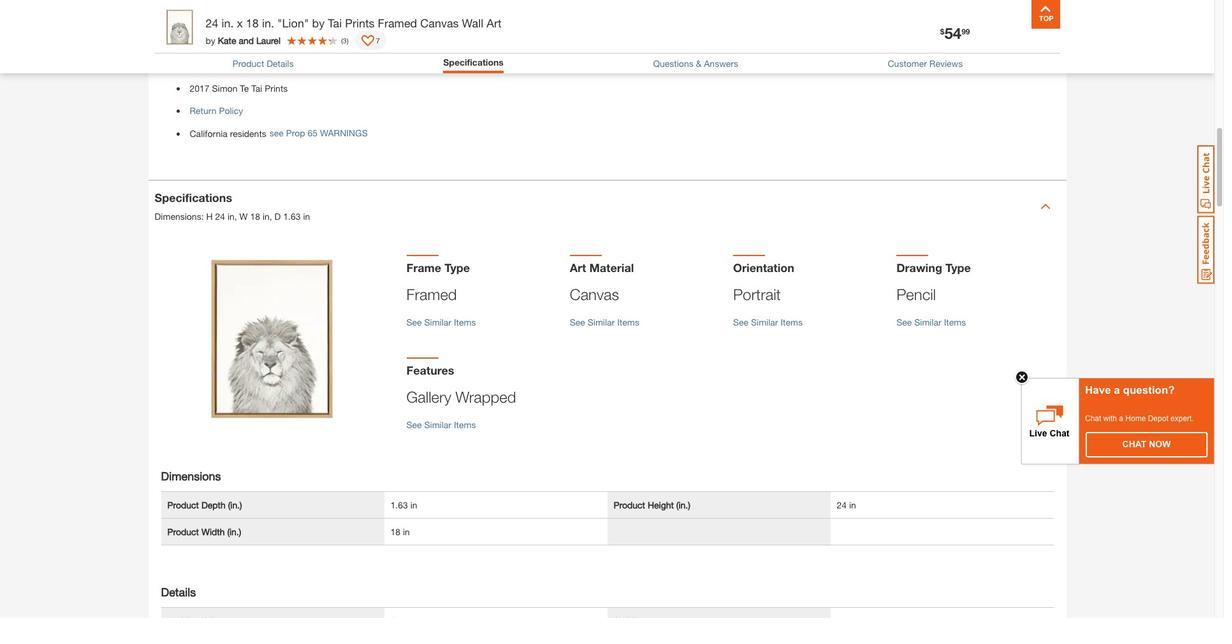 Task type: locate. For each thing, give the bounding box(es) containing it.
0 horizontal spatial art
[[487, 16, 502, 30]]

1 vertical spatial a
[[1120, 414, 1124, 423]]

and right the printed
[[328, 61, 343, 71]]

tai right te
[[251, 83, 262, 94]]

18 right w
[[250, 211, 260, 222]]

see similar items for framed
[[407, 317, 476, 328]]

reviews
[[930, 58, 963, 69]]

0 horizontal spatial type
[[445, 261, 470, 275]]

1 vertical spatial gallery
[[407, 389, 451, 406]]

0 horizontal spatial 1.63
[[283, 211, 301, 222]]

by kate and laurel
[[206, 35, 281, 46]]

specifications down 1.6
[[443, 57, 504, 68]]

product left height
[[614, 500, 645, 511]]

in. left across
[[411, 38, 420, 49]]

and down hangers
[[239, 35, 254, 46]]

see similar items up features
[[407, 317, 476, 328]]

details
[[267, 58, 294, 69], [161, 585, 196, 599]]

$
[[941, 27, 945, 36]]

1 horizontal spatial tai
[[328, 16, 342, 30]]

2 type from the left
[[946, 261, 971, 275]]

live chat image
[[1198, 145, 1215, 214]]

(in.) right width
[[227, 527, 241, 538]]

items down material
[[617, 317, 639, 328]]

product for product details
[[233, 58, 264, 69]]

similar up features
[[424, 317, 452, 328]]

0 horizontal spatial tai
[[251, 83, 262, 94]]

1 horizontal spatial gallery
[[407, 389, 451, 406]]

wall
[[462, 16, 484, 30]]

1 horizontal spatial display
[[479, 16, 507, 27]]

art left material
[[570, 261, 586, 275]]

see similar items for canvas
[[570, 317, 639, 328]]

in. left 7 at the top left of page
[[360, 38, 369, 49]]

1 vertical spatial canvas
[[258, 61, 286, 71]]

(in.) right depth
[[228, 500, 242, 511]]

x right high
[[391, 38, 396, 49]]

product for product width (in.)
[[167, 527, 199, 538]]

1.63 up 18 in
[[391, 500, 408, 511]]

type
[[445, 261, 470, 275], [946, 261, 971, 275]]

tai
[[328, 16, 342, 30], [251, 83, 262, 94]]

1 vertical spatial tai
[[251, 83, 262, 94]]

chat now
[[1123, 439, 1171, 449]]

2 vertical spatial framed
[[407, 286, 457, 304]]

gallery for gallery wrapped
[[407, 389, 451, 406]]

0 horizontal spatial and
[[239, 35, 254, 46]]

a
[[1114, 384, 1121, 396], [1120, 414, 1124, 423]]

display up deep
[[479, 16, 507, 27]]

(in.) for product depth (in.)
[[228, 500, 242, 511]]

7
[[376, 36, 380, 44]]

items for canvas
[[617, 317, 639, 328]]

in. up kate
[[222, 16, 234, 30]]

items down "portrait"
[[781, 317, 803, 328]]

by up 'dimensions'
[[312, 16, 325, 30]]

question?
[[1124, 384, 1175, 396]]

see for framed
[[407, 317, 422, 328]]

1 horizontal spatial by
[[312, 16, 325, 30]]

display up product details
[[254, 38, 282, 49]]

7 button
[[355, 31, 386, 50]]

items down gallery wrapped
[[454, 420, 476, 431]]

1 horizontal spatial x
[[391, 38, 396, 49]]

and
[[239, 35, 254, 46], [328, 61, 343, 71]]

1 vertical spatial art
[[570, 261, 586, 275]]

see similar items down "portrait"
[[733, 317, 803, 328]]

(in.)
[[228, 500, 242, 511], [677, 500, 691, 511], [227, 527, 241, 538]]

sawtooth
[[190, 16, 228, 27]]

prints up display image
[[345, 16, 375, 30]]

similar for framed
[[424, 317, 452, 328]]

see similar items down art material
[[570, 317, 639, 328]]

framed up 7 at the top left of page
[[378, 16, 417, 30]]

1.63 inside specifications dimensions: h 24 in , w 18 in , d 1.63 in
[[283, 211, 301, 222]]

are up 'laurel'
[[265, 16, 277, 27]]

art
[[487, 16, 502, 30], [570, 261, 586, 275]]

to
[[349, 16, 357, 27]]

gallery wrapped canvas is printed and framed in waunakee, wisconsin, usa
[[190, 61, 496, 71]]

0 horizontal spatial are
[[265, 16, 277, 27]]

1.63 right the d
[[283, 211, 301, 222]]

display image
[[362, 35, 374, 48]]

framed down frame type
[[407, 286, 457, 304]]

high
[[372, 38, 389, 49]]

0 horizontal spatial gallery
[[190, 61, 218, 71]]

in.
[[222, 16, 234, 30], [262, 16, 274, 30], [360, 38, 369, 49], [411, 38, 420, 49], [474, 38, 483, 49]]

see down the pencil
[[897, 317, 912, 328]]

1 vertical spatial framed
[[190, 38, 220, 49]]

framed canvas display dimensions are 24 in. high x 18 in. across x 1.6 in. deep
[[190, 38, 506, 49]]

)
[[347, 36, 349, 44]]

canvas left is
[[258, 61, 286, 71]]

product down dimensions in the left of the page
[[167, 500, 199, 511]]

type right frame
[[445, 261, 470, 275]]

a right "have"
[[1114, 384, 1121, 396]]

specifications for specifications
[[443, 57, 504, 68]]

(in.) right height
[[677, 500, 691, 511]]

product height (in.)
[[614, 500, 691, 511]]

expert.
[[1171, 414, 1194, 423]]

similar down the pencil
[[915, 317, 942, 328]]

items for gallery wrapped
[[454, 420, 476, 431]]

questions & answers
[[653, 58, 739, 69]]

product down by kate and laurel
[[233, 58, 264, 69]]

framed down the sawtooth
[[190, 38, 220, 49]]

in
[[376, 61, 383, 71], [228, 211, 235, 222], [263, 211, 270, 222], [303, 211, 310, 222], [411, 500, 417, 511], [850, 500, 856, 511], [403, 527, 410, 538]]

framed
[[378, 16, 417, 30], [190, 38, 220, 49], [407, 286, 457, 304]]

see similar items
[[407, 317, 476, 328], [570, 317, 639, 328], [733, 317, 803, 328], [897, 317, 966, 328], [407, 420, 476, 431]]

1 vertical spatial prints
[[265, 83, 288, 94]]

1 vertical spatial specifications
[[155, 191, 232, 205]]

1 vertical spatial and
[[328, 61, 343, 71]]

see up features
[[407, 317, 422, 328]]

a right with
[[1120, 414, 1124, 423]]

by
[[312, 16, 325, 30], [206, 35, 215, 46]]

1 horizontal spatial prints
[[345, 16, 375, 30]]

see prop 65 warnings button
[[270, 122, 368, 145]]

2 horizontal spatial x
[[452, 38, 456, 49]]

1 horizontal spatial ,
[[270, 211, 272, 222]]

questions & answers button
[[653, 58, 739, 69], [653, 58, 739, 69]]

dimensions:
[[155, 211, 204, 222]]

0 horizontal spatial prints
[[265, 83, 288, 94]]

portrait
[[733, 286, 781, 304]]

0 horizontal spatial by
[[206, 35, 215, 46]]

see down "portrait"
[[733, 317, 749, 328]]

0 vertical spatial framed
[[378, 16, 417, 30]]

similar for pencil
[[915, 317, 942, 328]]

tai left the to
[[328, 16, 342, 30]]

items up features
[[454, 317, 476, 328]]

prints down product details
[[265, 83, 288, 94]]

items for portrait
[[781, 317, 803, 328]]

,
[[235, 211, 237, 222], [270, 211, 272, 222]]

0 horizontal spatial details
[[161, 585, 196, 599]]

18 inside specifications dimensions: h 24 in , w 18 in , d 1.63 in
[[250, 211, 260, 222]]

prop
[[286, 128, 305, 139]]

18 in
[[391, 527, 410, 538]]

0 vertical spatial and
[[239, 35, 254, 46]]

1 vertical spatial 1.63
[[391, 500, 408, 511]]

wall
[[461, 16, 477, 27]]

chat now link
[[1087, 433, 1207, 457]]

now
[[1149, 439, 1171, 449]]

1 vertical spatial are
[[332, 38, 345, 49]]

24 in
[[837, 500, 856, 511]]

0 horizontal spatial canvas
[[420, 16, 459, 30]]

items down the drawing type
[[944, 317, 966, 328]]

x up by kate and laurel
[[237, 16, 243, 30]]

items
[[454, 317, 476, 328], [617, 317, 639, 328], [781, 317, 803, 328], [944, 317, 966, 328], [454, 420, 476, 431]]

1 vertical spatial details
[[161, 585, 196, 599]]

0 vertical spatial gallery
[[190, 61, 218, 71]]

0 vertical spatial tai
[[328, 16, 342, 30]]

0 horizontal spatial ,
[[235, 211, 237, 222]]

0 vertical spatial canvas
[[223, 38, 251, 49]]

18 up by kate and laurel
[[246, 16, 259, 30]]

dimensions
[[161, 469, 221, 483]]

h
[[206, 211, 213, 222]]

( 3 )
[[341, 36, 349, 44]]

1 type from the left
[[445, 261, 470, 275]]

frame type
[[407, 261, 470, 275]]

are left )
[[332, 38, 345, 49]]

see down art material
[[570, 317, 585, 328]]

policy
[[219, 105, 243, 116]]

0 horizontal spatial display
[[254, 38, 282, 49]]

18 up waunakee,
[[398, 38, 408, 49]]

, left w
[[235, 211, 237, 222]]

similar down gallery wrapped
[[424, 420, 452, 431]]

specifications inside specifications dimensions: h 24 in , w 18 in , d 1.63 in
[[155, 191, 232, 205]]

have
[[1086, 384, 1111, 396]]

drawing
[[897, 261, 943, 275]]

prints
[[345, 16, 375, 30], [265, 83, 288, 94]]

0 horizontal spatial specifications
[[155, 191, 232, 205]]

1 horizontal spatial canvas
[[570, 286, 619, 304]]

product left width
[[167, 527, 199, 538]]

24
[[206, 16, 218, 30], [347, 38, 357, 49], [215, 211, 225, 222], [837, 500, 847, 511]]

type for framed
[[445, 261, 470, 275]]

canvas down art material
[[570, 286, 619, 304]]

printed
[[297, 61, 326, 71]]

0 vertical spatial are
[[265, 16, 277, 27]]

see similar items down the pencil
[[897, 317, 966, 328]]

1 horizontal spatial specifications
[[443, 57, 504, 68]]

see down gallery wrapped
[[407, 420, 422, 431]]

0 vertical spatial specifications
[[443, 57, 504, 68]]

product
[[233, 58, 264, 69], [167, 500, 199, 511], [614, 500, 645, 511], [167, 527, 199, 538]]

laurel
[[256, 35, 281, 46]]

by left kate
[[206, 35, 215, 46]]

canvas up across
[[420, 16, 459, 30]]

customer
[[888, 58, 927, 69]]

canvas
[[223, 38, 251, 49], [258, 61, 286, 71]]

similar down art material
[[588, 317, 615, 328]]

1 horizontal spatial are
[[332, 38, 345, 49]]

canvas up wrapped
[[223, 38, 251, 49]]

similar down "portrait"
[[751, 317, 778, 328]]

0 vertical spatial 1.63
[[283, 211, 301, 222]]

0 vertical spatial by
[[312, 16, 325, 30]]

65
[[308, 128, 318, 139]]

gallery up "2017"
[[190, 61, 218, 71]]

type for pencil
[[946, 261, 971, 275]]

1 horizontal spatial type
[[946, 261, 971, 275]]

specifications up dimensions:
[[155, 191, 232, 205]]

product details button
[[233, 58, 294, 69], [233, 58, 294, 69]]

dimensions
[[284, 38, 330, 49]]

width
[[201, 527, 225, 538]]

art up deep
[[487, 16, 502, 30]]

product image image
[[158, 6, 199, 48]]

type right drawing
[[946, 261, 971, 275]]

gallery down features
[[407, 389, 451, 406]]

0 vertical spatial canvas
[[420, 16, 459, 30]]

0 vertical spatial details
[[267, 58, 294, 69]]

x left 1.6
[[452, 38, 456, 49]]

, left the d
[[270, 211, 272, 222]]

gallery
[[190, 61, 218, 71], [407, 389, 451, 406]]

see similar items down gallery wrapped
[[407, 420, 476, 431]]

hangers
[[230, 16, 263, 27]]

1 horizontal spatial and
[[328, 61, 343, 71]]

(in.) for product width (in.)
[[227, 527, 241, 538]]



Task type: vqa. For each thing, say whether or not it's contained in the screenshot.
the 70 at the right of page
no



Task type: describe. For each thing, give the bounding box(es) containing it.
depth
[[201, 500, 226, 511]]

similar for gallery wrapped
[[424, 420, 452, 431]]

chat
[[1086, 414, 1102, 423]]

wrapped
[[456, 389, 516, 406]]

1.63 in
[[391, 500, 417, 511]]

(
[[341, 36, 343, 44]]

answers
[[704, 58, 739, 69]]

0 horizontal spatial canvas
[[223, 38, 251, 49]]

24 in. x 18 in. "lion" by tai prints framed canvas wall art
[[206, 16, 502, 30]]

wrapped
[[220, 61, 255, 71]]

items for framed
[[454, 317, 476, 328]]

california
[[190, 128, 228, 139]]

product details
[[233, 58, 294, 69]]

product image
[[174, 245, 362, 433]]

see for pencil
[[897, 317, 912, 328]]

black
[[359, 16, 381, 27]]

items for pencil
[[944, 317, 966, 328]]

99
[[962, 27, 970, 36]]

is
[[288, 61, 295, 71]]

art material
[[570, 261, 634, 275]]

with
[[1104, 414, 1117, 423]]

2017 simon te tai prints
[[190, 83, 288, 94]]

1 vertical spatial canvas
[[570, 286, 619, 304]]

3
[[343, 36, 347, 44]]

see similar items for portrait
[[733, 317, 803, 328]]

1 horizontal spatial details
[[267, 58, 294, 69]]

te
[[240, 83, 249, 94]]

product for product depth (in.)
[[167, 500, 199, 511]]

in. up 'laurel'
[[262, 16, 274, 30]]

1 horizontal spatial art
[[570, 261, 586, 275]]

0 horizontal spatial x
[[237, 16, 243, 30]]

see similar items for pencil
[[897, 317, 966, 328]]

see
[[270, 128, 284, 139]]

w
[[240, 211, 248, 222]]

see similar items for gallery wrapped
[[407, 420, 476, 431]]

1.6
[[459, 38, 471, 49]]

(in.) for product height (in.)
[[677, 500, 691, 511]]

1 horizontal spatial 1.63
[[391, 500, 408, 511]]

&
[[696, 58, 702, 69]]

d
[[275, 211, 281, 222]]

top button
[[1032, 0, 1060, 29]]

have a question?
[[1086, 384, 1175, 396]]

1 vertical spatial by
[[206, 35, 215, 46]]

0 vertical spatial display
[[479, 16, 507, 27]]

easy
[[440, 16, 458, 27]]

54
[[945, 24, 962, 42]]

1 , from the left
[[235, 211, 237, 222]]

similar for canvas
[[588, 317, 615, 328]]

warnings
[[320, 128, 368, 139]]

caret image
[[1041, 201, 1051, 212]]

see for portrait
[[733, 317, 749, 328]]

features
[[407, 364, 454, 378]]

framed
[[346, 61, 374, 71]]

1 vertical spatial display
[[254, 38, 282, 49]]

kate
[[218, 35, 236, 46]]

specifications dimensions: h 24 in , w 18 in , d 1.63 in
[[155, 191, 310, 222]]

similar for portrait
[[751, 317, 778, 328]]

inset
[[383, 16, 402, 27]]

home
[[1126, 414, 1146, 423]]

across
[[423, 38, 449, 49]]

product depth (in.)
[[167, 500, 242, 511]]

gallery wrapped
[[407, 389, 516, 406]]

"lion"
[[277, 16, 309, 30]]

1 horizontal spatial canvas
[[258, 61, 286, 71]]

0 vertical spatial art
[[487, 16, 502, 30]]

depot
[[1148, 414, 1169, 423]]

california residents see prop 65 warnings
[[190, 128, 368, 139]]

material
[[590, 261, 634, 275]]

return
[[190, 105, 217, 116]]

specifications for specifications dimensions: h 24 in , w 18 in , d 1.63 in
[[155, 191, 232, 205]]

sawtooth hangers are already attached to black inset back for easy wall display
[[190, 16, 507, 27]]

already
[[280, 16, 309, 27]]

feedback link image
[[1198, 216, 1215, 284]]

attached
[[311, 16, 346, 27]]

18 down 1.63 in
[[391, 527, 401, 538]]

framed for framed
[[407, 286, 457, 304]]

customer reviews
[[888, 58, 963, 69]]

$ 54 99
[[941, 24, 970, 42]]

in. right 1.6
[[474, 38, 483, 49]]

chat with a home depot expert.
[[1086, 414, 1194, 423]]

back
[[405, 16, 424, 27]]

wisconsin,
[[432, 61, 476, 71]]

orientation
[[733, 261, 795, 275]]

2017
[[190, 83, 210, 94]]

deep
[[485, 38, 506, 49]]

chat
[[1123, 439, 1147, 449]]

return policy link
[[190, 105, 243, 116]]

framed for framed canvas display dimensions are 24 in. high x 18 in. across x 1.6 in. deep
[[190, 38, 220, 49]]

24 inside specifications dimensions: h 24 in , w 18 in , d 1.63 in
[[215, 211, 225, 222]]

usa
[[478, 61, 496, 71]]

height
[[648, 500, 674, 511]]

residents
[[230, 128, 266, 139]]

questions
[[653, 58, 694, 69]]

see for gallery wrapped
[[407, 420, 422, 431]]

0 vertical spatial prints
[[345, 16, 375, 30]]

waunakee,
[[386, 61, 430, 71]]

pencil
[[897, 286, 936, 304]]

simon
[[212, 83, 238, 94]]

frame
[[407, 261, 441, 275]]

0 vertical spatial a
[[1114, 384, 1121, 396]]

product for product height (in.)
[[614, 500, 645, 511]]

for
[[427, 16, 437, 27]]

see for canvas
[[570, 317, 585, 328]]

gallery for gallery wrapped canvas is printed and framed in waunakee, wisconsin, usa
[[190, 61, 218, 71]]

2 , from the left
[[270, 211, 272, 222]]



